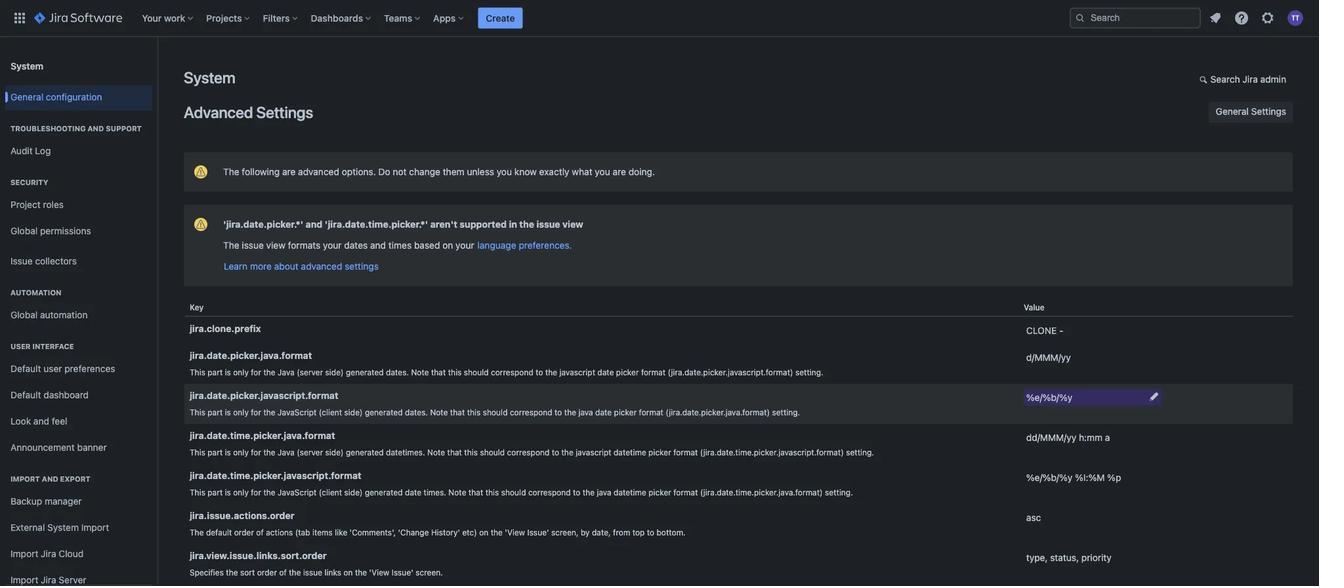 Task type: locate. For each thing, give the bounding box(es) containing it.
1 vertical spatial on
[[480, 528, 489, 537]]

java up jira.date.picker.javascript.format
[[278, 368, 295, 377]]

(client inside jira.date.picker.javascript.format this part is only for the javascript (client side) generated dates. note that this should correspond to the java date picker format (jira.date.picker.java.format) setting.
[[319, 408, 342, 417]]

to inside jira.date.time.picker.java.format this part is only for the java (server side) generated datetimes. note that this should correspond to the javascript datetime picker format (jira.date.time.picker.javascript.format) setting.
[[552, 448, 560, 457]]

this for jira.date.picker.java.format
[[448, 368, 462, 377]]

0 horizontal spatial you
[[497, 166, 512, 177]]

3 only from the top
[[233, 448, 249, 457]]

import jira cloud link
[[5, 541, 152, 567]]

global down project
[[11, 226, 38, 236]]

'jira.date.time.picker.*'
[[325, 219, 428, 230]]

this inside jira.date.picker.java.format this part is only for the java (server side) generated dates. note that this should correspond to the javascript date picker format (jira.date.picker.javascript.format) setting.
[[190, 368, 205, 377]]

this inside jira.date.picker.javascript.format this part is only for the javascript (client side) generated dates. note that this should correspond to the java date picker format (jira.date.picker.java.format) setting.
[[467, 408, 481, 417]]

this for jira.date.picker.java.format
[[190, 368, 205, 377]]

jira software image
[[34, 10, 122, 26], [34, 10, 122, 26]]

2 horizontal spatial issue
[[537, 219, 561, 230]]

is inside jira.date.picker.java.format this part is only for the java (server side) generated dates. note that this should correspond to the javascript date picker format (jira.date.picker.javascript.format) setting.
[[225, 368, 231, 377]]

0 horizontal spatial view
[[266, 240, 286, 251]]

date for jira.date.picker.javascript.format
[[596, 408, 612, 417]]

general up troubleshooting
[[11, 92, 43, 103]]

1 for from the top
[[251, 368, 261, 377]]

should inside jira.date.picker.java.format this part is only for the java (server side) generated dates. note that this should correspond to the javascript date picker format (jira.date.picker.javascript.format) setting.
[[464, 368, 489, 377]]

import down import jira cloud
[[11, 575, 38, 586]]

datetime inside jira.date.time.picker.java.format this part is only for the java (server side) generated datetimes. note that this should correspond to the javascript datetime picker format (jira.date.time.picker.javascript.format) setting.
[[614, 448, 647, 457]]

system up general configuration
[[11, 60, 43, 71]]

'change
[[398, 528, 429, 537]]

help image
[[1235, 10, 1250, 26]]

correspond
[[491, 368, 534, 377], [510, 408, 553, 417], [507, 448, 550, 457], [529, 488, 571, 497]]

date inside jira.date.picker.java.format this part is only for the java (server side) generated dates. note that this should correspond to the javascript date picker format (jira.date.picker.javascript.format) setting.
[[598, 368, 614, 377]]

feel
[[52, 416, 67, 427]]

correspond for jira.date.time.picker.java.format
[[507, 448, 550, 457]]

java for jira.date.time.picker.java.format
[[278, 448, 295, 457]]

should down jira.date.time.picker.java.format this part is only for the java (server side) generated datetimes. note that this should correspond to the javascript datetime picker format (jira.date.time.picker.javascript.format) setting. on the bottom of page
[[501, 488, 526, 497]]

like
[[335, 528, 348, 537]]

that for jira.date.picker.java.format
[[431, 368, 446, 377]]

1 %e/%b/%y from the top
[[1027, 392, 1073, 403]]

to up jira.date.picker.javascript.format this part is only for the javascript (client side) generated dates. note that this should correspond to the java date picker format (jira.date.picker.java.format) setting.
[[536, 368, 543, 377]]

your profile and settings image
[[1288, 10, 1304, 26]]

your work button
[[138, 8, 198, 29]]

this for jira.date.time.picker.javascript.format
[[190, 488, 205, 497]]

0 vertical spatial java
[[579, 408, 593, 417]]

that inside jira.date.time.picker.javascript.format this part is only for the javascript (client side) generated date times. note that this should correspond to the java datetime picker format (jira.date.time.picker.java.format) setting.
[[469, 488, 484, 497]]

correspond for jira.date.picker.javascript.format
[[510, 408, 553, 417]]

2 vertical spatial the
[[190, 528, 204, 537]]

issue' left screen,
[[528, 528, 549, 537]]

dates. inside jira.date.picker.javascript.format this part is only for the javascript (client side) generated dates. note that this should correspond to the java date picker format (jira.date.picker.java.format) setting.
[[405, 408, 428, 417]]

javascript inside jira.date.time.picker.javascript.format this part is only for the javascript (client side) generated date times. note that this should correspond to the java datetime picker format (jira.date.time.picker.java.format) setting.
[[278, 488, 317, 497]]

and up backup manager
[[42, 475, 58, 484]]

that inside jira.date.picker.javascript.format this part is only for the javascript (client side) generated dates. note that this should correspond to the java date picker format (jira.date.picker.java.format) setting.
[[450, 408, 465, 417]]

1 vertical spatial date
[[596, 408, 612, 417]]

this
[[190, 368, 205, 377], [190, 408, 205, 417], [190, 448, 205, 457], [190, 488, 205, 497]]

(server for jira.date.time.picker.java.format
[[297, 448, 323, 457]]

3 is from the top
[[225, 448, 231, 457]]

0 vertical spatial dates.
[[386, 368, 409, 377]]

for
[[251, 368, 261, 377], [251, 408, 261, 417], [251, 448, 261, 457], [251, 488, 261, 497]]

this down jira.date.picker.javascript.format this part is only for the javascript (client side) generated dates. note that this should correspond to the java date picker format (jira.date.picker.java.format) setting.
[[464, 448, 478, 457]]

should up jira.date.picker.javascript.format this part is only for the javascript (client side) generated dates. note that this should correspond to the java date picker format (jira.date.picker.java.format) setting.
[[464, 368, 489, 377]]

dates. for jira.date.picker.javascript.format
[[405, 408, 428, 417]]

is inside jira.date.time.picker.javascript.format this part is only for the javascript (client side) generated date times. note that this should correspond to the java datetime picker format (jira.date.time.picker.java.format) setting.
[[225, 488, 231, 497]]

0 horizontal spatial are
[[282, 166, 296, 177]]

project roles link
[[5, 192, 152, 218]]

is for jira.date.picker.javascript.format
[[225, 408, 231, 417]]

to up screen,
[[573, 488, 581, 497]]

the right 'etc)'
[[491, 528, 503, 537]]

part inside jira.date.time.picker.java.format this part is only for the java (server side) generated datetimes. note that this should correspond to the javascript datetime picker format (jira.date.time.picker.javascript.format) setting.
[[208, 448, 223, 457]]

1 horizontal spatial you
[[595, 166, 611, 177]]

javascript inside jira.date.picker.javascript.format this part is only for the javascript (client side) generated dates. note that this should correspond to the java date picker format (jira.date.picker.java.format) setting.
[[278, 408, 317, 417]]

general settings link
[[1210, 102, 1294, 123]]

general inside 'link'
[[1217, 106, 1250, 117]]

about
[[274, 261, 299, 272]]

0 horizontal spatial settings
[[256, 103, 313, 121]]

is down jira.date.picker.javascript.format
[[225, 408, 231, 417]]

1 horizontal spatial your
[[456, 240, 475, 251]]

0 horizontal spatial java
[[579, 408, 593, 417]]

of left actions
[[256, 528, 264, 537]]

jira left server
[[41, 575, 56, 586]]

java inside jira.date.picker.java.format this part is only for the java (server side) generated dates. note that this should correspond to the javascript date picker format (jira.date.picker.javascript.format) setting.
[[278, 368, 295, 377]]

side) inside jira.date.picker.java.format this part is only for the java (server side) generated dates. note that this should correspond to the javascript date picker format (jira.date.picker.javascript.format) setting.
[[325, 368, 344, 377]]

and inside group
[[88, 124, 104, 133]]

that
[[431, 368, 446, 377], [450, 408, 465, 417], [448, 448, 462, 457], [469, 488, 484, 497]]

1 horizontal spatial java
[[597, 488, 612, 497]]

are
[[282, 166, 296, 177], [613, 166, 626, 177]]

'view right 'etc)'
[[505, 528, 525, 537]]

order inside jira.issue.actions.order the default order of actions (tab items like 'comments', 'change history' etc) on the 'view issue' screen, by date, from top to bottom.
[[234, 528, 254, 537]]

is inside jira.date.time.picker.java.format this part is only for the java (server side) generated datetimes. note that this should correspond to the javascript datetime picker format (jira.date.time.picker.javascript.format) setting.
[[225, 448, 231, 457]]

for inside jira.date.time.picker.java.format this part is only for the java (server side) generated datetimes. note that this should correspond to the javascript datetime picker format (jira.date.time.picker.javascript.format) setting.
[[251, 448, 261, 457]]

project
[[11, 199, 41, 210]]

settings inside 'link'
[[1252, 106, 1287, 117]]

dates. for jira.date.picker.java.format
[[386, 368, 409, 377]]

picker inside jira.date.time.picker.java.format this part is only for the java (server side) generated datetimes. note that this should correspond to the javascript datetime picker format (jira.date.time.picker.javascript.format) setting.
[[649, 448, 672, 457]]

%e/%b/%y down the d/mmm/yy
[[1027, 392, 1073, 403]]

2 java from the top
[[278, 448, 295, 457]]

and left support
[[88, 124, 104, 133]]

know
[[515, 166, 537, 177]]

and up formats
[[306, 219, 323, 230]]

1 horizontal spatial are
[[613, 166, 626, 177]]

import for import jira cloud
[[11, 549, 38, 560]]

'jira.date.picker.*' and 'jira.date.time.picker.*' aren't supported in the issue view
[[223, 219, 584, 230]]

on right 'etc)'
[[480, 528, 489, 537]]

your work
[[142, 12, 185, 23]]

1 horizontal spatial view
[[563, 219, 584, 230]]

search image
[[1076, 13, 1086, 23]]

0 vertical spatial date
[[598, 368, 614, 377]]

2 your from the left
[[456, 240, 475, 251]]

1 vertical spatial the
[[223, 240, 239, 251]]

of
[[256, 528, 264, 537], [279, 568, 287, 577]]

and inside user interface group
[[33, 416, 49, 427]]

1 horizontal spatial issue
[[303, 568, 323, 577]]

side) inside jira.date.picker.javascript.format this part is only for the javascript (client side) generated dates. note that this should correspond to the java date picker format (jira.date.picker.java.format) setting.
[[344, 408, 363, 417]]

import down external at the left bottom
[[11, 549, 38, 560]]

javascript for jira.date.time.picker.java.format
[[576, 448, 612, 457]]

the left 'following'
[[223, 166, 239, 177]]

%e/%b/%y for %e/%b/%y
[[1027, 392, 1073, 403]]

generated inside jira.date.picker.java.format this part is only for the java (server side) generated dates. note that this should correspond to the javascript date picker format (jira.date.picker.javascript.format) setting.
[[346, 368, 384, 377]]

4 only from the top
[[233, 488, 249, 497]]

times
[[389, 240, 412, 251]]

jira.view.issue.links.sort.order specifies the sort order of the issue links on the 'view issue' screen.
[[190, 551, 443, 577]]

collectors
[[35, 256, 77, 267]]

import jira server link
[[5, 567, 152, 586]]

1 vertical spatial 'view
[[369, 568, 390, 577]]

0 vertical spatial advanced
[[298, 166, 339, 177]]

1 vertical spatial dates.
[[405, 408, 428, 417]]

global inside automation group
[[11, 310, 38, 321]]

default down user
[[11, 364, 41, 374]]

dashboard
[[44, 390, 89, 401]]

only down jira.date.picker.java.format
[[233, 368, 249, 377]]

server
[[59, 575, 86, 586]]

0 vertical spatial (server
[[297, 368, 323, 377]]

automation
[[11, 289, 61, 297]]

1 part from the top
[[208, 368, 223, 377]]

jira.date.time.picker.javascript.format
[[190, 471, 362, 481]]

advanced
[[298, 166, 339, 177], [301, 261, 342, 272]]

0 vertical spatial javascript
[[560, 368, 596, 377]]

generated for jira.date.picker.javascript.format
[[365, 408, 403, 417]]

the left sort
[[226, 568, 238, 577]]

2 vertical spatial date
[[405, 488, 422, 497]]

for for jira.date.picker.java.format
[[251, 368, 261, 377]]

for inside jira.date.time.picker.javascript.format this part is only for the javascript (client side) generated date times. note that this should correspond to the java datetime picker format (jira.date.time.picker.java.format) setting.
[[251, 488, 261, 497]]

picker for jira.date.picker.javascript.format
[[614, 408, 637, 417]]

4 part from the top
[[208, 488, 223, 497]]

1 horizontal spatial system
[[47, 522, 79, 533]]

type, status, priority
[[1027, 553, 1112, 564]]

should for jira.date.picker.java.format
[[464, 368, 489, 377]]

%e/%b/%y %i:%m %p
[[1027, 473, 1122, 483]]

that for jira.date.picker.javascript.format
[[450, 408, 465, 417]]

note inside jira.date.picker.javascript.format this part is only for the javascript (client side) generated dates. note that this should correspond to the java date picker format (jira.date.picker.java.format) setting.
[[430, 408, 448, 417]]

(server up jira.date.picker.javascript.format
[[297, 368, 323, 377]]

should for jira.date.time.picker.java.format
[[480, 448, 505, 457]]

global down "automation"
[[11, 310, 38, 321]]

only for jira.date.time.picker.javascript.format
[[233, 488, 249, 497]]

jira.date.time.picker.java.format
[[190, 431, 335, 441]]

key
[[190, 303, 204, 312]]

3 this from the top
[[190, 448, 205, 457]]

only inside jira.date.time.picker.javascript.format this part is only for the javascript (client side) generated date times. note that this should correspond to the java datetime picker format (jira.date.time.picker.java.format) setting.
[[233, 488, 249, 497]]

on right based
[[443, 240, 453, 251]]

note inside jira.date.picker.java.format this part is only for the java (server side) generated dates. note that this should correspond to the javascript date picker format (jira.date.picker.javascript.format) setting.
[[411, 368, 429, 377]]

picker inside jira.date.picker.java.format this part is only for the java (server side) generated dates. note that this should correspond to the javascript date picker format (jira.date.picker.javascript.format) setting.
[[617, 368, 639, 377]]

1 vertical spatial general
[[1217, 106, 1250, 117]]

the left default
[[190, 528, 204, 537]]

part down jira.date.time.picker.java.format
[[208, 448, 223, 457]]

0 vertical spatial 'view
[[505, 528, 525, 537]]

2 for from the top
[[251, 408, 261, 417]]

correspond inside jira.date.picker.javascript.format this part is only for the javascript (client side) generated dates. note that this should correspond to the java date picker format (jira.date.picker.java.format) setting.
[[510, 408, 553, 417]]

to inside jira.date.picker.java.format this part is only for the java (server side) generated dates. note that this should correspond to the javascript date picker format (jira.date.picker.javascript.format) setting.
[[536, 368, 543, 377]]

0 horizontal spatial order
[[234, 528, 254, 537]]

learn more about advanced settings link
[[223, 260, 380, 273]]

not
[[393, 166, 407, 177]]

dates
[[344, 240, 368, 251]]

1 horizontal spatial settings
[[1252, 106, 1287, 117]]

order down jira.issue.actions.order at left
[[234, 528, 254, 537]]

format
[[642, 368, 666, 377], [639, 408, 664, 417], [674, 448, 698, 457], [674, 488, 698, 497]]

external system import
[[11, 522, 109, 533]]

this inside jira.date.time.picker.java.format this part is only for the java (server side) generated datetimes. note that this should correspond to the javascript datetime picker format (jira.date.time.picker.javascript.format) setting.
[[464, 448, 478, 457]]

0 vertical spatial issue
[[537, 219, 561, 230]]

to up jira.date.time.picker.java.format this part is only for the java (server side) generated datetimes. note that this should correspond to the javascript datetime picker format (jira.date.time.picker.javascript.format) setting. on the bottom of page
[[555, 408, 562, 417]]

times.
[[424, 488, 447, 497]]

default for default user preferences
[[11, 364, 41, 374]]

javascript down jira.date.picker.javascript.format
[[278, 408, 317, 417]]

to
[[536, 368, 543, 377], [555, 408, 562, 417], [552, 448, 560, 457], [573, 488, 581, 497], [647, 528, 655, 537]]

javascript for jira.date.picker.javascript.format
[[278, 408, 317, 417]]

your down the supported
[[456, 240, 475, 251]]

is up jira.issue.actions.order at left
[[225, 488, 231, 497]]

(server inside jira.date.time.picker.java.format this part is only for the java (server side) generated datetimes. note that this should correspond to the javascript datetime picker format (jira.date.time.picker.javascript.format) setting.
[[297, 448, 323, 457]]

are right 'following'
[[282, 166, 296, 177]]

on for language
[[443, 240, 453, 251]]

note inside jira.date.time.picker.java.format this part is only for the java (server side) generated datetimes. note that this should correspond to the javascript datetime picker format (jira.date.time.picker.javascript.format) setting.
[[428, 448, 445, 457]]

java inside jira.date.picker.javascript.format this part is only for the javascript (client side) generated dates. note that this should correspond to the java date picker format (jira.date.picker.java.format) setting.
[[579, 408, 593, 417]]

import up backup
[[11, 475, 40, 484]]

javascript for jira.date.time.picker.javascript.format
[[278, 488, 317, 497]]

settings for general settings
[[1252, 106, 1287, 117]]

this down jira.date.picker.java.format this part is only for the java (server side) generated dates. note that this should correspond to the javascript date picker format (jira.date.picker.javascript.format) setting. at bottom
[[467, 408, 481, 417]]

4 is from the top
[[225, 488, 231, 497]]

format for jira.date.picker.javascript.format
[[639, 408, 664, 417]]

for down jira.date.picker.java.format
[[251, 368, 261, 377]]

side) for jira.date.time.picker.java.format
[[325, 448, 344, 457]]

this up jira.date.picker.javascript.format this part is only for the javascript (client side) generated dates. note that this should correspond to the java date picker format (jira.date.picker.java.format) setting.
[[448, 368, 462, 377]]

issue'
[[528, 528, 549, 537], [392, 568, 414, 577]]

1 (server from the top
[[297, 368, 323, 377]]

0 vertical spatial issue'
[[528, 528, 549, 537]]

h:mm
[[1080, 433, 1103, 443]]

format for jira.date.time.picker.java.format
[[674, 448, 698, 457]]

default user preferences
[[11, 364, 115, 374]]

should inside jira.date.time.picker.javascript.format this part is only for the javascript (client side) generated date times. note that this should correspond to the java datetime picker format (jira.date.time.picker.java.format) setting.
[[501, 488, 526, 497]]

0 horizontal spatial of
[[256, 528, 264, 537]]

order down jira.view.issue.links.sort.order
[[257, 568, 277, 577]]

view
[[563, 219, 584, 230], [266, 240, 286, 251]]

1 vertical spatial issue
[[242, 240, 264, 251]]

is
[[225, 368, 231, 377], [225, 408, 231, 417], [225, 448, 231, 457], [225, 488, 231, 497]]

to right top
[[647, 528, 655, 537]]

and
[[88, 124, 104, 133], [306, 219, 323, 230], [370, 240, 386, 251], [33, 416, 49, 427], [42, 475, 58, 484]]

issue
[[11, 256, 33, 267]]

2 is from the top
[[225, 408, 231, 417]]

2 this from the top
[[190, 408, 205, 417]]

issue for 'jira.date.picker.*' and 'jira.date.time.picker.*' aren't supported in the issue view
[[537, 219, 561, 230]]

setting. inside jira.date.picker.java.format this part is only for the java (server side) generated dates. note that this should correspond to the javascript date picker format (jira.date.picker.javascript.format) setting.
[[796, 368, 824, 377]]

banner containing your work
[[0, 0, 1320, 37]]

correspond up jira.date.picker.javascript.format this part is only for the javascript (client side) generated dates. note that this should correspond to the java date picker format (jira.date.picker.java.format) setting.
[[491, 368, 534, 377]]

setting. inside jira.date.time.picker.java.format this part is only for the java (server side) generated datetimes. note that this should correspond to the javascript datetime picker format (jira.date.time.picker.javascript.format) setting.
[[847, 448, 875, 457]]

issue' left screen. at bottom
[[392, 568, 414, 577]]

side) inside jira.date.time.picker.javascript.format this part is only for the javascript (client side) generated date times. note that this should correspond to the java datetime picker format (jira.date.time.picker.java.format) setting.
[[344, 488, 363, 497]]

1 vertical spatial issue'
[[392, 568, 414, 577]]

note inside jira.date.time.picker.javascript.format this part is only for the javascript (client side) generated date times. note that this should correspond to the java datetime picker format (jira.date.time.picker.java.format) setting.
[[449, 488, 467, 497]]

note for jira.date.picker.java.format
[[411, 368, 429, 377]]

advanced for settings
[[301, 261, 342, 272]]

0 horizontal spatial on
[[344, 568, 353, 577]]

for inside jira.date.picker.javascript.format this part is only for the javascript (client side) generated dates. note that this should correspond to the java date picker format (jira.date.picker.java.format) setting.
[[251, 408, 261, 417]]

to up jira.date.time.picker.javascript.format this part is only for the javascript (client side) generated date times. note that this should correspond to the java datetime picker format (jira.date.time.picker.java.format) setting.
[[552, 448, 560, 457]]

2 horizontal spatial on
[[480, 528, 489, 537]]

generated inside jira.date.time.picker.javascript.format this part is only for the javascript (client side) generated date times. note that this should correspond to the java datetime picker format (jira.date.time.picker.java.format) setting.
[[365, 488, 403, 497]]

actions
[[266, 528, 293, 537]]

the up jira.date.time.picker.javascript.format this part is only for the javascript (client side) generated date times. note that this should correspond to the java datetime picker format (jira.date.time.picker.java.format) setting.
[[562, 448, 574, 457]]

1 horizontal spatial 'view
[[505, 528, 525, 537]]

dates. inside jira.date.picker.java.format this part is only for the java (server side) generated dates. note that this should correspond to the javascript date picker format (jira.date.picker.javascript.format) setting.
[[386, 368, 409, 377]]

datetime inside jira.date.time.picker.javascript.format this part is only for the javascript (client side) generated date times. note that this should correspond to the java datetime picker format (jira.date.time.picker.java.format) setting.
[[614, 488, 647, 497]]

(server up 'jira.date.time.picker.javascript.format'
[[297, 448, 323, 457]]

general settings
[[1217, 106, 1287, 117]]

part inside jira.date.picker.javascript.format this part is only for the javascript (client side) generated dates. note that this should correspond to the java date picker format (jira.date.picker.java.format) setting.
[[208, 408, 223, 417]]

on right links
[[344, 568, 353, 577]]

settings up 'following'
[[256, 103, 313, 121]]

general down search
[[1217, 106, 1250, 117]]

this inside jira.date.time.picker.java.format this part is only for the java (server side) generated datetimes. note that this should correspond to the javascript datetime picker format (jira.date.time.picker.javascript.format) setting.
[[190, 448, 205, 457]]

0 vertical spatial jira
[[1243, 74, 1259, 85]]

1 java from the top
[[278, 368, 295, 377]]

and left feel
[[33, 416, 49, 427]]

format inside jira.date.time.picker.java.format this part is only for the java (server side) generated datetimes. note that this should correspond to the javascript datetime picker format (jira.date.time.picker.javascript.format) setting.
[[674, 448, 698, 457]]

this inside jira.date.picker.java.format this part is only for the java (server side) generated dates. note that this should correspond to the javascript date picker format (jira.date.picker.javascript.format) setting.
[[448, 368, 462, 377]]

format inside jira.date.picker.java.format this part is only for the java (server side) generated dates. note that this should correspond to the javascript date picker format (jira.date.picker.javascript.format) setting.
[[642, 368, 666, 377]]

on inside the jira.view.issue.links.sort.order specifies the sort order of the issue links on the 'view issue' screen.
[[344, 568, 353, 577]]

issue inside the jira.view.issue.links.sort.order specifies the sort order of the issue links on the 'view issue' screen.
[[303, 568, 323, 577]]

0 vertical spatial global
[[11, 226, 38, 236]]

part inside jira.date.time.picker.javascript.format this part is only for the javascript (client side) generated date times. note that this should correspond to the java datetime picker format (jira.date.time.picker.java.format) setting.
[[208, 488, 223, 497]]

global inside security group
[[11, 226, 38, 236]]

and inside 'group'
[[42, 475, 58, 484]]

dates.
[[386, 368, 409, 377], [405, 408, 428, 417]]

1 this from the top
[[190, 368, 205, 377]]

small image
[[1200, 74, 1211, 85]]

1 vertical spatial datetime
[[614, 488, 647, 497]]

%p
[[1108, 473, 1122, 483]]

0 vertical spatial datetime
[[614, 448, 647, 457]]

is inside jira.date.picker.javascript.format this part is only for the javascript (client side) generated dates. note that this should correspond to the java date picker format (jira.date.picker.java.format) setting.
[[225, 408, 231, 417]]

banner
[[0, 0, 1320, 37]]

options.
[[342, 166, 376, 177]]

0 vertical spatial java
[[278, 368, 295, 377]]

that inside jira.date.time.picker.java.format this part is only for the java (server side) generated datetimes. note that this should correspond to the javascript datetime picker format (jira.date.time.picker.javascript.format) setting.
[[448, 448, 462, 457]]

and for 'jira.date.time.picker.*'
[[306, 219, 323, 230]]

your left dates
[[323, 240, 342, 251]]

2 part from the top
[[208, 408, 223, 417]]

0 vertical spatial %e/%b/%y
[[1027, 392, 1073, 403]]

for for jira.date.picker.javascript.format
[[251, 408, 261, 417]]

the for the following are advanced options. do not change them unless you know exactly what you are doing.
[[223, 166, 239, 177]]

setting. for dd/mmm/yy h:mm a
[[847, 448, 875, 457]]

0 vertical spatial javascript
[[278, 408, 317, 417]]

part down jira.date.picker.java.format
[[208, 368, 223, 377]]

of down jira.view.issue.links.sort.order
[[279, 568, 287, 577]]

the up the learn
[[223, 240, 239, 251]]

should up jira.date.time.picker.javascript.format this part is only for the javascript (client side) generated date times. note that this should correspond to the java datetime picker format (jira.date.time.picker.java.format) setting.
[[480, 448, 505, 457]]

general
[[11, 92, 43, 103], [1217, 106, 1250, 117]]

view up about
[[266, 240, 286, 251]]

to inside jira.date.time.picker.javascript.format this part is only for the javascript (client side) generated date times. note that this should correspond to the java datetime picker format (jira.date.time.picker.java.format) setting.
[[573, 488, 581, 497]]

only inside jira.date.time.picker.java.format this part is only for the java (server side) generated datetimes. note that this should correspond to the javascript datetime picker format (jira.date.time.picker.javascript.format) setting.
[[233, 448, 249, 457]]

jira.clone.prefix
[[190, 324, 261, 334]]

(client inside jira.date.time.picker.javascript.format this part is only for the javascript (client side) generated date times. note that this should correspond to the java datetime picker format (jira.date.time.picker.java.format) setting.
[[319, 488, 342, 497]]

announcement banner
[[11, 442, 107, 453]]

2 javascript from the top
[[278, 488, 317, 497]]

are left doing.
[[613, 166, 626, 177]]

generated inside jira.date.picker.javascript.format this part is only for the javascript (client side) generated dates. note that this should correspond to the java date picker format (jira.date.picker.java.format) setting.
[[365, 408, 403, 417]]

java up 'jira.date.time.picker.javascript.format'
[[278, 448, 295, 457]]

correspond for jira.date.picker.java.format
[[491, 368, 534, 377]]

correspond up screen,
[[529, 488, 571, 497]]

1 is from the top
[[225, 368, 231, 377]]

settings for advanced settings
[[256, 103, 313, 121]]

part for jira.date.time.picker.java.format
[[208, 448, 223, 457]]

only down jira.date.time.picker.java.format
[[233, 448, 249, 457]]

jira left cloud
[[41, 549, 56, 560]]

part down jira.date.picker.javascript.format
[[208, 408, 223, 417]]

1 (client from the top
[[319, 408, 342, 417]]

look
[[11, 416, 31, 427]]

1 vertical spatial (client
[[319, 488, 342, 497]]

(server inside jira.date.picker.java.format this part is only for the java (server side) generated dates. note that this should correspond to the javascript date picker format (jira.date.picker.javascript.format) setting.
[[297, 368, 323, 377]]

2 vertical spatial issue
[[303, 568, 323, 577]]

advanced left options.
[[298, 166, 339, 177]]

formats
[[288, 240, 321, 251]]

1 vertical spatial java
[[597, 488, 612, 497]]

on for 'view
[[344, 568, 353, 577]]

only up jira.issue.actions.order at left
[[233, 488, 249, 497]]

system down manager
[[47, 522, 79, 533]]

part for jira.date.picker.javascript.format
[[208, 408, 223, 417]]

2 vertical spatial jira
[[41, 575, 56, 586]]

troubleshooting
[[11, 124, 86, 133]]

configuration
[[46, 92, 102, 103]]

2 (client from the top
[[319, 488, 342, 497]]

1 global from the top
[[11, 226, 38, 236]]

sort
[[240, 568, 255, 577]]

1 only from the top
[[233, 368, 249, 377]]

2 global from the top
[[11, 310, 38, 321]]

settings down admin
[[1252, 106, 1287, 117]]

the up jira.date.time.picker.java.format this part is only for the java (server side) generated datetimes. note that this should correspond to the javascript datetime picker format (jira.date.time.picker.javascript.format) setting. on the bottom of page
[[565, 408, 577, 417]]

global for global automation
[[11, 310, 38, 321]]

this inside jira.date.time.picker.javascript.format this part is only for the javascript (client side) generated date times. note that this should correspond to the java datetime picker format (jira.date.time.picker.java.format) setting.
[[190, 488, 205, 497]]

0 horizontal spatial your
[[323, 240, 342, 251]]

generated inside jira.date.time.picker.java.format this part is only for the java (server side) generated datetimes. note that this should correspond to the javascript datetime picker format (jira.date.time.picker.javascript.format) setting.
[[346, 448, 384, 457]]

for down jira.date.time.picker.java.format
[[251, 448, 261, 457]]

order inside the jira.view.issue.links.sort.order specifies the sort order of the issue links on the 'view issue' screen.
[[257, 568, 277, 577]]

correspond inside jira.date.time.picker.java.format this part is only for the java (server side) generated datetimes. note that this should correspond to the javascript datetime picker format (jira.date.time.picker.javascript.format) setting.
[[507, 448, 550, 457]]

and down 'jira.date.time.picker.*'
[[370, 240, 386, 251]]

0 horizontal spatial 'view
[[369, 568, 390, 577]]

import and export group
[[5, 461, 152, 586]]

correspond inside jira.date.picker.java.format this part is only for the java (server side) generated dates. note that this should correspond to the javascript date picker format (jira.date.picker.javascript.format) setting.
[[491, 368, 534, 377]]

and for support
[[88, 124, 104, 133]]

for down 'jira.date.time.picker.javascript.format'
[[251, 488, 261, 497]]

advanced
[[184, 103, 253, 121]]

(client
[[319, 408, 342, 417], [319, 488, 342, 497]]

issue' inside the jira.view.issue.links.sort.order specifies the sort order of the issue links on the 'view issue' screen.
[[392, 568, 414, 577]]

1 vertical spatial (server
[[297, 448, 323, 457]]

javascript inside jira.date.picker.java.format this part is only for the java (server side) generated dates. note that this should correspond to the javascript date picker format (jira.date.picker.javascript.format) setting.
[[560, 368, 596, 377]]

2 vertical spatial on
[[344, 568, 353, 577]]

you left know
[[497, 166, 512, 177]]

for inside jira.date.picker.java.format this part is only for the java (server side) generated dates. note that this should correspond to the javascript date picker format (jira.date.picker.javascript.format) setting.
[[251, 368, 261, 377]]

is down jira.date.time.picker.java.format
[[225, 448, 231, 457]]

export
[[60, 475, 90, 484]]

1 vertical spatial of
[[279, 568, 287, 577]]

project roles
[[11, 199, 64, 210]]

1 horizontal spatial on
[[443, 240, 453, 251]]

only inside jira.date.picker.java.format this part is only for the java (server side) generated dates. note that this should correspond to the javascript date picker format (jira.date.picker.javascript.format) setting.
[[233, 368, 249, 377]]

1 javascript from the top
[[278, 408, 317, 417]]

0 horizontal spatial general
[[11, 92, 43, 103]]

'view down 'comments',
[[369, 568, 390, 577]]

of inside jira.issue.actions.order the default order of actions (tab items like 'comments', 'change history' etc) on the 'view issue' screen, by date, from top to bottom.
[[256, 528, 264, 537]]

part up jira.issue.actions.order at left
[[208, 488, 223, 497]]

side) inside jira.date.time.picker.java.format this part is only for the java (server side) generated datetimes. note that this should correspond to the javascript datetime picker format (jira.date.time.picker.javascript.format) setting.
[[325, 448, 344, 457]]

setting. inside jira.date.picker.javascript.format this part is only for the javascript (client side) generated dates. note that this should correspond to the java date picker format (jira.date.picker.java.format) setting.
[[773, 408, 801, 417]]

1 horizontal spatial issue'
[[528, 528, 549, 537]]

1 default from the top
[[11, 364, 41, 374]]

0 vertical spatial order
[[234, 528, 254, 537]]

1 vertical spatial advanced
[[301, 261, 342, 272]]

import jira cloud
[[11, 549, 84, 560]]

links
[[325, 568, 342, 577]]

the for the issue view formats your dates and times based on your language preferences.
[[223, 240, 239, 251]]

1 vertical spatial jira
[[41, 549, 56, 560]]

3 for from the top
[[251, 448, 261, 457]]

2 only from the top
[[233, 408, 249, 417]]

a
[[1106, 433, 1111, 443]]

0 horizontal spatial issue'
[[392, 568, 414, 577]]

advanced settings
[[184, 103, 313, 121]]

2 default from the top
[[11, 390, 41, 401]]

picker for jira.date.picker.java.format
[[617, 368, 639, 377]]

advanced inside "link"
[[301, 261, 342, 272]]

you right the what
[[595, 166, 611, 177]]

advanced down formats
[[301, 261, 342, 272]]

should inside jira.date.time.picker.java.format this part is only for the java (server side) generated datetimes. note that this should correspond to the javascript datetime picker format (jira.date.time.picker.javascript.format) setting.
[[480, 448, 505, 457]]

0 vertical spatial of
[[256, 528, 264, 537]]

0 vertical spatial on
[[443, 240, 453, 251]]

for down jira.date.picker.javascript.format
[[251, 408, 261, 417]]

external
[[11, 522, 45, 533]]

0 vertical spatial (client
[[319, 408, 342, 417]]

'view
[[505, 528, 525, 537], [369, 568, 390, 577]]

this inside jira.date.picker.javascript.format this part is only for the javascript (client side) generated dates. note that this should correspond to the java date picker format (jira.date.picker.java.format) setting.
[[190, 408, 205, 417]]

0 vertical spatial the
[[223, 166, 239, 177]]

format inside jira.date.time.picker.javascript.format this part is only for the javascript (client side) generated date times. note that this should correspond to the java datetime picker format (jira.date.time.picker.java.format) setting.
[[674, 488, 698, 497]]

default up look
[[11, 390, 41, 401]]

0 vertical spatial default
[[11, 364, 41, 374]]

general configuration link
[[5, 84, 152, 110]]

1 horizontal spatial general
[[1217, 106, 1250, 117]]

jira left admin
[[1243, 74, 1259, 85]]

system up advanced
[[184, 68, 235, 87]]

issue' inside jira.issue.actions.order the default order of actions (tab items like 'comments', 'change history' etc) on the 'view issue' screen, by date, from top to bottom.
[[528, 528, 549, 537]]

2 (server from the top
[[297, 448, 323, 457]]

the up jira.date.picker.javascript.format this part is only for the javascript (client side) generated dates. note that this should correspond to the java date picker format (jira.date.picker.java.format) setting.
[[546, 368, 558, 377]]

java up jira.date.time.picker.java.format this part is only for the java (server side) generated datetimes. note that this should correspond to the javascript datetime picker format (jira.date.time.picker.javascript.format) setting. on the bottom of page
[[579, 408, 593, 417]]

1 vertical spatial default
[[11, 390, 41, 401]]

view up the preferences.
[[563, 219, 584, 230]]

issue up "more"
[[242, 240, 264, 251]]

0 vertical spatial general
[[11, 92, 43, 103]]

1 horizontal spatial of
[[279, 568, 287, 577]]

1 vertical spatial global
[[11, 310, 38, 321]]

this right times.
[[486, 488, 499, 497]]

1 horizontal spatial order
[[257, 568, 277, 577]]

%e/%b/%y down dd/mmm/yy at the bottom right of page
[[1027, 473, 1073, 483]]

2 %e/%b/%y from the top
[[1027, 473, 1073, 483]]

picker inside jira.date.picker.javascript.format this part is only for the javascript (client side) generated dates. note that this should correspond to the java date picker format (jira.date.picker.java.format) setting.
[[614, 408, 637, 417]]

java inside jira.date.time.picker.java.format this part is only for the java (server side) generated datetimes. note that this should correspond to the javascript datetime picker format (jira.date.time.picker.javascript.format) setting.
[[278, 448, 295, 457]]

1 vertical spatial %e/%b/%y
[[1027, 473, 1073, 483]]

troubleshooting and support group
[[5, 110, 152, 168]]

based
[[414, 240, 440, 251]]

1 vertical spatial java
[[278, 448, 295, 457]]

1 are from the left
[[282, 166, 296, 177]]

4 for from the top
[[251, 488, 261, 497]]

1 vertical spatial order
[[257, 568, 277, 577]]

4 this from the top
[[190, 488, 205, 497]]

the
[[520, 219, 535, 230], [264, 368, 276, 377], [546, 368, 558, 377], [264, 408, 276, 417], [565, 408, 577, 417], [264, 448, 276, 457], [562, 448, 574, 457], [264, 488, 276, 497], [583, 488, 595, 497], [491, 528, 503, 537], [226, 568, 238, 577], [289, 568, 301, 577], [355, 568, 367, 577]]

1 vertical spatial javascript
[[278, 488, 317, 497]]

format inside jira.date.picker.javascript.format this part is only for the javascript (client side) generated dates. note that this should correspond to the java date picker format (jira.date.picker.java.format) setting.
[[639, 408, 664, 417]]

change
[[409, 166, 441, 177]]

is down jira.date.picker.java.format
[[225, 368, 231, 377]]

the inside jira.issue.actions.order the default order of actions (tab items like 'comments', 'change history' etc) on the 'view issue' screen, by date, from top to bottom.
[[190, 528, 204, 537]]

javascript down 'jira.date.time.picker.javascript.format'
[[278, 488, 317, 497]]

the up by
[[583, 488, 595, 497]]

that inside jira.date.picker.java.format this part is only for the java (server side) generated dates. note that this should correspond to the javascript date picker format (jira.date.picker.javascript.format) setting.
[[431, 368, 446, 377]]

this for jira.date.picker.javascript.format
[[190, 408, 205, 417]]

javascript
[[560, 368, 596, 377], [576, 448, 612, 457]]

issue up the preferences.
[[537, 219, 561, 230]]

1 vertical spatial javascript
[[576, 448, 612, 457]]

3 part from the top
[[208, 448, 223, 457]]

the down 'jira.date.time.picker.javascript.format'
[[264, 488, 276, 497]]

global permissions link
[[5, 218, 152, 244]]

date inside jira.date.picker.javascript.format this part is only for the javascript (client side) generated dates. note that this should correspond to the java date picker format (jira.date.picker.java.format) setting.
[[596, 408, 612, 417]]



Task type: vqa. For each thing, say whether or not it's contained in the screenshot.


Task type: describe. For each thing, give the bounding box(es) containing it.
'view inside jira.issue.actions.order the default order of actions (tab items like 'comments', 'change history' etc) on the 'view issue' screen, by date, from top to bottom.
[[505, 528, 525, 537]]

items
[[313, 528, 333, 537]]

this for jira.date.picker.javascript.format
[[467, 408, 481, 417]]

sidebar navigation image
[[143, 53, 172, 79]]

teams button
[[380, 8, 426, 29]]

announcement banner link
[[5, 435, 152, 461]]

jira.date.picker.javascript.format
[[190, 390, 339, 401]]

interface
[[32, 342, 74, 351]]

cloud
[[59, 549, 84, 560]]

backup manager
[[11, 496, 82, 507]]

the down jira.date.time.picker.java.format
[[264, 448, 276, 457]]

javascript for jira.date.picker.java.format
[[560, 368, 596, 377]]

projects
[[206, 12, 242, 23]]

search
[[1211, 74, 1241, 85]]

to for jira.date.picker.java.format
[[536, 368, 543, 377]]

screen.
[[416, 568, 443, 577]]

note for jira.date.picker.javascript.format
[[430, 408, 448, 417]]

this for jira.date.time.picker.java.format
[[190, 448, 205, 457]]

user interface group
[[5, 328, 152, 465]]

notifications image
[[1208, 10, 1224, 26]]

to for jira.date.time.picker.java.format
[[552, 448, 560, 457]]

0 horizontal spatial issue
[[242, 240, 264, 251]]

user
[[11, 342, 31, 351]]

look and feel link
[[5, 408, 152, 435]]

import and export
[[11, 475, 90, 484]]

user interface
[[11, 342, 74, 351]]

settings
[[345, 261, 379, 272]]

permissions
[[40, 226, 91, 236]]

admin
[[1261, 74, 1287, 85]]

2 you from the left
[[595, 166, 611, 177]]

exactly
[[540, 166, 570, 177]]

security group
[[5, 164, 152, 248]]

this inside jira.date.time.picker.javascript.format this part is only for the javascript (client side) generated date times. note that this should correspond to the java datetime picker format (jira.date.time.picker.java.format) setting.
[[486, 488, 499, 497]]

of inside the jira.view.issue.links.sort.order specifies the sort order of the issue links on the 'view issue' screen.
[[279, 568, 287, 577]]

date for jira.date.picker.java.format
[[598, 368, 614, 377]]

manager
[[45, 496, 82, 507]]

jira.date.time.picker.java.format this part is only for the java (server side) generated datetimes. note that this should correspond to the javascript datetime picker format (jira.date.time.picker.javascript.format) setting.
[[190, 431, 875, 457]]

to for jira.date.picker.javascript.format
[[555, 408, 562, 417]]

this for jira.date.time.picker.java.format
[[464, 448, 478, 457]]

user
[[44, 364, 62, 374]]

(jira.date.picker.java.format)
[[666, 408, 770, 417]]

filters
[[263, 12, 290, 23]]

(jira.date.time.picker.java.format)
[[701, 488, 823, 497]]

the left links
[[289, 568, 301, 577]]

supported
[[460, 219, 507, 230]]

global for global permissions
[[11, 226, 38, 236]]

for for jira.date.time.picker.javascript.format
[[251, 488, 261, 497]]

1 your from the left
[[323, 240, 342, 251]]

should for jira.date.picker.javascript.format
[[483, 408, 508, 417]]

1 vertical spatial view
[[266, 240, 286, 251]]

audit log link
[[5, 138, 152, 164]]

audit log
[[11, 146, 51, 156]]

setting. for %e/%b/%y
[[773, 408, 801, 417]]

to inside jira.issue.actions.order the default order of actions (tab items like 'comments', 'change history' etc) on the 'view issue' screen, by date, from top to bottom.
[[647, 528, 655, 537]]

following
[[242, 166, 280, 177]]

correspond inside jira.date.time.picker.javascript.format this part is only for the javascript (client side) generated date times. note that this should correspond to the java datetime picker format (jira.date.time.picker.java.format) setting.
[[529, 488, 571, 497]]

troubleshooting and support
[[11, 124, 142, 133]]

apps
[[434, 12, 456, 23]]

automation group
[[5, 274, 152, 332]]

is for jira.date.picker.java.format
[[225, 368, 231, 377]]

settings image
[[1261, 10, 1277, 26]]

jira.issue.actions.order the default order of actions (tab items like 'comments', 'change history' etc) on the 'view issue' screen, by date, from top to bottom.
[[190, 511, 686, 537]]

2 horizontal spatial system
[[184, 68, 235, 87]]

value
[[1024, 303, 1045, 312]]

bottom.
[[657, 528, 686, 537]]

setting. for d/mmm/yy
[[796, 368, 824, 377]]

dd/mmm/yy
[[1027, 433, 1077, 443]]

(server for jira.date.picker.java.format
[[297, 368, 323, 377]]

side) for jira.date.picker.java.format
[[325, 368, 344, 377]]

import for import and export
[[11, 475, 40, 484]]

'comments',
[[350, 528, 396, 537]]

appswitcher icon image
[[12, 10, 28, 26]]

for for jira.date.time.picker.java.format
[[251, 448, 261, 457]]

on inside jira.issue.actions.order the default order of actions (tab items like 'comments', 'change history' etc) on the 'view issue' screen, by date, from top to bottom.
[[480, 528, 489, 537]]

import down backup manager link
[[81, 522, 109, 533]]

the down jira.date.picker.javascript.format
[[264, 408, 276, 417]]

more
[[250, 261, 272, 272]]

'jira.date.picker.*'
[[223, 219, 304, 230]]

picker inside jira.date.time.picker.javascript.format this part is only for the javascript (client side) generated date times. note that this should correspond to the java datetime picker format (jira.date.time.picker.java.format) setting.
[[649, 488, 672, 497]]

security
[[11, 178, 48, 187]]

in
[[509, 219, 517, 230]]

dashboards
[[311, 12, 363, 23]]

clone
[[1027, 325, 1057, 336]]

learn more about advanced settings
[[224, 261, 379, 272]]

format for jira.date.picker.java.format
[[642, 368, 666, 377]]

default user preferences link
[[5, 356, 152, 382]]

(tab
[[295, 528, 310, 537]]

advanced for options.
[[298, 166, 339, 177]]

generated for jira.date.time.picker.javascript.format
[[365, 488, 403, 497]]

apps button
[[430, 8, 469, 29]]

projects button
[[202, 8, 255, 29]]

roles
[[43, 199, 64, 210]]

default dashboard link
[[5, 382, 152, 408]]

the following are advanced options. do not change them unless you know exactly what you are doing.
[[223, 166, 655, 177]]

default
[[206, 528, 232, 537]]

import jira server
[[11, 575, 86, 586]]

date inside jira.date.time.picker.javascript.format this part is only for the javascript (client side) generated date times. note that this should correspond to the java datetime picker format (jira.date.time.picker.java.format) setting.
[[405, 488, 422, 497]]

generated for jira.date.time.picker.java.format
[[346, 448, 384, 457]]

the right links
[[355, 568, 367, 577]]

jira for server
[[41, 575, 56, 586]]

(client for jira.date.time.picker.javascript.format
[[319, 488, 342, 497]]

teams
[[384, 12, 413, 23]]

import for import jira server
[[11, 575, 38, 586]]

system inside import and export 'group'
[[47, 522, 79, 533]]

history'
[[431, 528, 460, 537]]

only for jira.date.time.picker.java.format
[[233, 448, 249, 457]]

preferences.
[[519, 240, 572, 251]]

top
[[633, 528, 645, 537]]

part for jira.date.picker.java.format
[[208, 368, 223, 377]]

clone -
[[1027, 325, 1064, 336]]

d/mmm/yy
[[1027, 352, 1072, 363]]

dd/mmm/yy h:mm a
[[1027, 433, 1111, 443]]

jira.date.picker.javascript.format this part is only for the javascript (client side) generated dates. note that this should correspond to the java date picker format (jira.date.picker.java.format) setting.
[[190, 390, 801, 417]]

(client for jira.date.picker.javascript.format
[[319, 408, 342, 417]]

java for jira.date.picker.java.format
[[278, 368, 295, 377]]

screen,
[[552, 528, 579, 537]]

your
[[142, 12, 162, 23]]

side) for jira.date.time.picker.javascript.format
[[344, 488, 363, 497]]

the inside jira.issue.actions.order the default order of actions (tab items like 'comments', 'change history' etc) on the 'view issue' screen, by date, from top to bottom.
[[491, 528, 503, 537]]

0 vertical spatial view
[[563, 219, 584, 230]]

jira.issue.actions.order
[[190, 511, 295, 522]]

part for jira.date.time.picker.javascript.format
[[208, 488, 223, 497]]

jira for admin
[[1243, 74, 1259, 85]]

jira.view.issue.links.sort.order
[[190, 551, 327, 562]]

the up jira.date.picker.javascript.format
[[264, 368, 276, 377]]

%i:%m
[[1076, 473, 1105, 483]]

1 you from the left
[[497, 166, 512, 177]]

issue for jira.view.issue.links.sort.order specifies the sort order of the issue links on the 'view issue' screen.
[[303, 568, 323, 577]]

from
[[613, 528, 631, 537]]

that for jira.date.time.picker.java.format
[[448, 448, 462, 457]]

jira for cloud
[[41, 549, 56, 560]]

only for jira.date.picker.javascript.format
[[233, 408, 249, 417]]

0 horizontal spatial system
[[11, 60, 43, 71]]

general for general settings
[[1217, 106, 1250, 117]]

language
[[478, 240, 517, 251]]

and for export
[[42, 475, 58, 484]]

global permissions
[[11, 226, 91, 236]]

default for default dashboard
[[11, 390, 41, 401]]

note for jira.date.time.picker.java.format
[[428, 448, 445, 457]]

global automation
[[11, 310, 88, 321]]

java inside jira.date.time.picker.javascript.format this part is only for the javascript (client side) generated date times. note that this should correspond to the java datetime picker format (jira.date.time.picker.java.format) setting.
[[597, 488, 612, 497]]

issue collectors link
[[5, 248, 152, 274]]

generated for jira.date.picker.java.format
[[346, 368, 384, 377]]

is for jira.date.time.picker.java.format
[[225, 448, 231, 457]]

side) for jira.date.picker.javascript.format
[[344, 408, 363, 417]]

general for general configuration
[[11, 92, 43, 103]]

primary element
[[8, 0, 1070, 36]]

%e/%b/%y for %e/%b/%y %i:%m %p
[[1027, 473, 1073, 483]]

preferences
[[65, 364, 115, 374]]

look and feel
[[11, 416, 67, 427]]

Search field
[[1070, 8, 1202, 29]]

search jira admin
[[1211, 74, 1287, 85]]

only for jira.date.picker.java.format
[[233, 368, 249, 377]]

'view inside the jira.view.issue.links.sort.order specifies the sort order of the issue links on the 'view issue' screen.
[[369, 568, 390, 577]]

-
[[1060, 325, 1064, 336]]

is for jira.date.time.picker.javascript.format
[[225, 488, 231, 497]]

status,
[[1051, 553, 1080, 564]]

picker for jira.date.time.picker.java.format
[[649, 448, 672, 457]]

2 are from the left
[[613, 166, 626, 177]]

the right in
[[520, 219, 535, 230]]

default dashboard
[[11, 390, 89, 401]]

date,
[[592, 528, 611, 537]]

and for feel
[[33, 416, 49, 427]]

setting. inside jira.date.time.picker.javascript.format this part is only for the javascript (client side) generated date times. note that this should correspond to the java datetime picker format (jira.date.time.picker.java.format) setting.
[[825, 488, 854, 497]]

asc
[[1027, 513, 1042, 523]]



